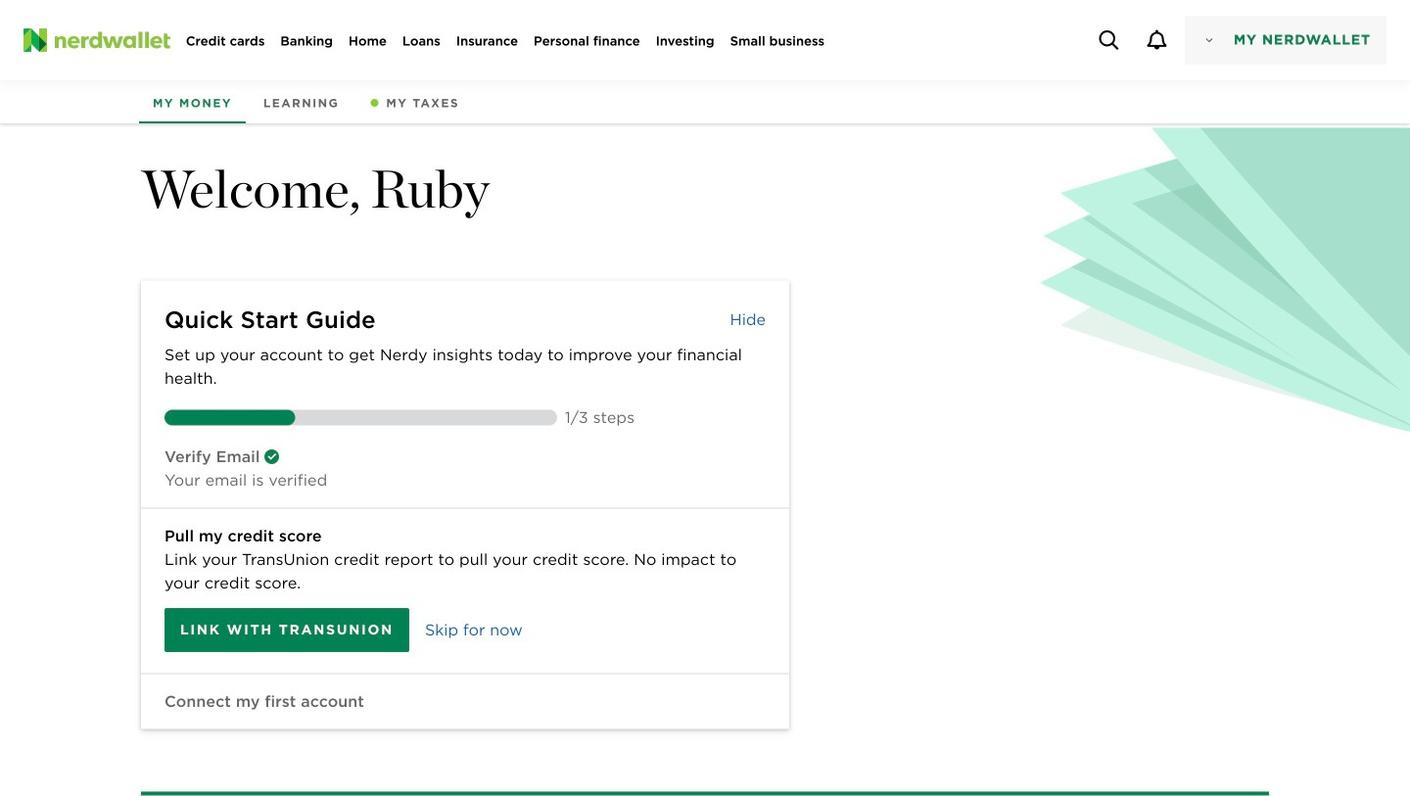 Task type: locate. For each thing, give the bounding box(es) containing it.
search element
[[1085, 16, 1133, 64]]

tab list
[[0, 80, 1410, 123]]



Task type: describe. For each thing, give the bounding box(es) containing it.
new content available image
[[371, 99, 378, 107]]

search image
[[1099, 30, 1119, 50]]



Task type: vqa. For each thing, say whether or not it's contained in the screenshot.
rightmost you
no



